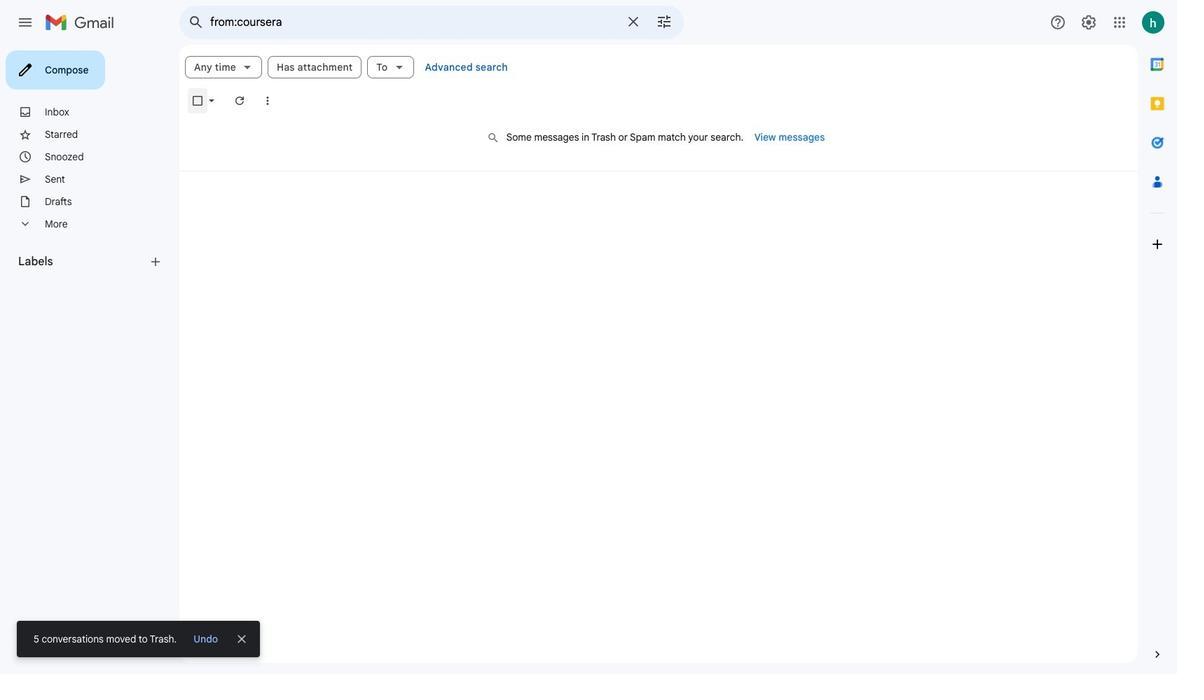 Task type: vqa. For each thing, say whether or not it's contained in the screenshot.
"we'll"
no



Task type: describe. For each thing, give the bounding box(es) containing it.
Search mail text field
[[210, 15, 617, 29]]

support image
[[1050, 14, 1066, 31]]

main menu image
[[17, 14, 34, 31]]

settings image
[[1080, 14, 1097, 31]]



Task type: locate. For each thing, give the bounding box(es) containing it.
heading
[[18, 255, 149, 269]]

alert
[[17, 32, 1155, 658]]

clear search image
[[619, 8, 647, 36]]

tab list
[[1138, 45, 1177, 624]]

gmail image
[[45, 8, 121, 36]]

main content
[[179, 45, 1138, 664]]

None search field
[[179, 6, 684, 39]]

refresh image
[[233, 94, 247, 108]]

advanced search options image
[[650, 8, 678, 36]]

navigation
[[0, 45, 179, 675]]

None checkbox
[[191, 94, 205, 108]]

search mail image
[[184, 10, 209, 35]]

more email options image
[[261, 94, 275, 108]]



